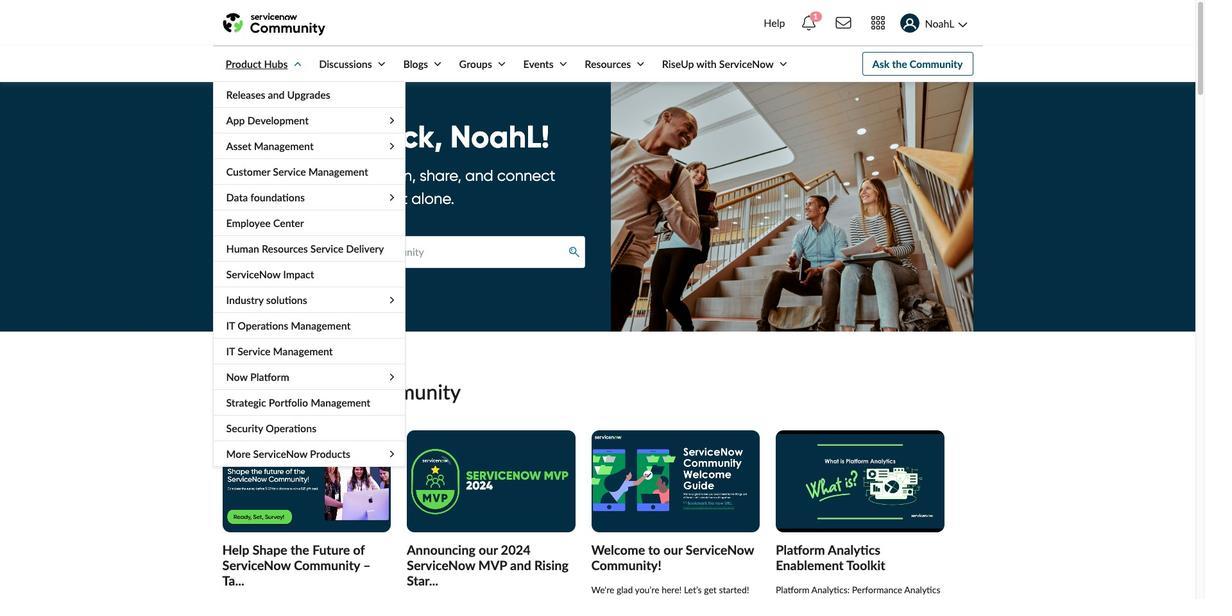 Task type: vqa. For each thing, say whether or not it's contained in the screenshot.
As
no



Task type: describe. For each thing, give the bounding box(es) containing it.
customer service management link
[[214, 159, 405, 184]]

platform for platform analytics enablement toolkit
[[776, 543, 826, 558]]

glad
[[617, 585, 633, 596]]

to inside welcome to our servicenow community!
[[649, 543, 661, 558]]

help shape the future of servicenow community – ta... link
[[222, 543, 371, 589]]

welcome to our servicenow community! image
[[592, 431, 760, 533]]

app
[[226, 114, 245, 126]]

help shape the future of servicenow community – ta...
[[222, 543, 371, 589]]

not
[[384, 190, 408, 208]]

performance
[[853, 585, 903, 596]]

groups
[[460, 58, 492, 70]]

riseup with servicenow
[[663, 58, 774, 70]]

platform for platform analytics: performance analytics
[[776, 585, 810, 596]]

strategic
[[226, 397, 266, 409]]

you're
[[635, 585, 660, 596]]

the inside ask the community link
[[893, 58, 908, 70]]

data foundations
[[226, 191, 305, 204]]

product
[[226, 58, 262, 70]]

management for it operations management
[[291, 320, 351, 332]]

platform analytics: performance analytics
[[776, 585, 941, 600]]

impact
[[283, 268, 314, 281]]

employee
[[226, 217, 271, 229]]

data foundations link
[[214, 185, 405, 210]]

resources link
[[572, 46, 647, 82]]

industry
[[226, 294, 264, 306]]

platform analytics enablement toolkit image
[[776, 431, 945, 533]]

human
[[226, 243, 259, 255]]

0 vertical spatial community
[[910, 58, 964, 70]]

menu bar containing product hubs
[[213, 46, 790, 467]]

releases and upgrades link
[[214, 82, 405, 107]]

ta...
[[222, 573, 244, 589]]

community inside help shape the future of servicenow community – ta...
[[294, 558, 360, 573]]

let's
[[684, 585, 702, 596]]

and inside 'link'
[[268, 89, 285, 101]]

toolkit
[[847, 558, 886, 573]]

announcing our 2024 servicenow mvp and rising star...
[[407, 543, 569, 589]]

now platform link
[[214, 365, 405, 390]]

center
[[273, 217, 304, 229]]

more servicenow products link
[[214, 442, 405, 467]]

development
[[248, 114, 309, 126]]

1 vertical spatial service
[[311, 243, 344, 255]]

noahl!
[[451, 117, 550, 156]]

and inside you're ready to thrive, learn, share, and connect with others. and you're not alone.
[[466, 167, 494, 185]]

menu inside menu bar
[[213, 82, 405, 467]]

help link
[[760, 5, 789, 41]]

servicenow inside announcing our 2024 servicenow mvp and rising star...
[[407, 558, 476, 573]]

operations for security
[[266, 423, 317, 435]]

customer
[[226, 166, 271, 178]]

blogs link
[[391, 46, 444, 82]]

it for it service management
[[226, 345, 235, 358]]

security operations link
[[214, 416, 405, 441]]

releases and upgrades
[[226, 89, 331, 101]]

discussions link
[[306, 46, 388, 82]]

help for help shape the future of servicenow community – ta...
[[222, 543, 250, 558]]

it for it operations management
[[226, 320, 235, 332]]

foundations
[[251, 191, 305, 204]]

industry solutions link
[[214, 288, 405, 313]]

analytics:
[[812, 585, 850, 596]]

with inside you're ready to thrive, learn, share, and connect with others. and you're not alone.
[[222, 190, 252, 208]]

with inside menu bar
[[697, 58, 717, 70]]

employee center link
[[214, 211, 405, 236]]

you're
[[222, 167, 264, 185]]

others.
[[256, 190, 303, 208]]

management for customer service management
[[309, 166, 368, 178]]

asset management link
[[214, 134, 405, 159]]

events
[[524, 58, 554, 70]]

1 vertical spatial resources
[[262, 243, 308, 255]]

alone.
[[412, 190, 455, 208]]

platform analytics enablement toolkit link
[[776, 543, 886, 573]]

it operations management
[[226, 320, 351, 332]]

what's new in community
[[222, 380, 461, 405]]

back,
[[363, 117, 443, 156]]

help for help
[[764, 17, 786, 29]]

operations for it
[[238, 320, 289, 332]]

ask the community link
[[863, 52, 974, 76]]

solutions
[[266, 294, 307, 306]]

asset management
[[226, 140, 314, 152]]

ask the community
[[873, 58, 964, 70]]

community!
[[592, 558, 662, 573]]

what's
[[222, 380, 286, 405]]

employee center
[[226, 217, 304, 229]]

events link
[[511, 46, 570, 82]]

blogs
[[403, 58, 428, 70]]

more servicenow products
[[226, 448, 351, 460]]

asset
[[226, 140, 252, 152]]

share,
[[420, 167, 462, 185]]

welcome to our servicenow community!
[[592, 543, 755, 573]]

new
[[291, 380, 329, 405]]

hubs
[[264, 58, 288, 70]]

noahl
[[926, 17, 955, 29]]

announcing
[[407, 543, 476, 558]]

riseup with servicenow link
[[650, 46, 790, 82]]

shape
[[253, 543, 288, 558]]

and
[[307, 190, 335, 208]]



Task type: locate. For each thing, give the bounding box(es) containing it.
service up servicenow impact link
[[311, 243, 344, 255]]

analytics up platform analytics: performance analytics at the bottom right
[[828, 543, 881, 558]]

2 it from the top
[[226, 345, 235, 358]]

our up 'here!'
[[664, 543, 683, 558]]

1 horizontal spatial help
[[764, 17, 786, 29]]

1 vertical spatial and
[[466, 167, 494, 185]]

connect
[[498, 167, 556, 185]]

with
[[697, 58, 717, 70], [222, 190, 252, 208]]

menu containing releases and upgrades
[[213, 82, 405, 467]]

help up ta...
[[222, 543, 250, 558]]

security
[[226, 423, 263, 435]]

1 horizontal spatial to
[[649, 543, 661, 558]]

0 vertical spatial the
[[893, 58, 908, 70]]

1 vertical spatial help
[[222, 543, 250, 558]]

1 vertical spatial operations
[[266, 423, 317, 435]]

0 vertical spatial to
[[313, 167, 327, 185]]

0 vertical spatial operations
[[238, 320, 289, 332]]

learn,
[[377, 167, 416, 185]]

analytics right 'performance'
[[905, 585, 941, 596]]

1 vertical spatial to
[[649, 543, 661, 558]]

now
[[226, 371, 248, 383]]

1 our from the left
[[479, 543, 498, 558]]

and inside announcing our 2024 servicenow mvp and rising star...
[[510, 558, 532, 573]]

platform up analytics:
[[776, 543, 826, 558]]

platform inside platform analytics: performance analytics
[[776, 585, 810, 596]]

customer service management
[[226, 166, 368, 178]]

0 vertical spatial it
[[226, 320, 235, 332]]

platform down enablement
[[776, 585, 810, 596]]

it operations management link
[[214, 313, 405, 338]]

0 horizontal spatial with
[[222, 190, 252, 208]]

resources
[[585, 58, 631, 70], [262, 243, 308, 255]]

2 horizontal spatial and
[[510, 558, 532, 573]]

analytics
[[828, 543, 881, 558], [905, 585, 941, 596]]

help inside help shape the future of servicenow community – ta...
[[222, 543, 250, 558]]

products
[[310, 448, 351, 460]]

2 our from the left
[[664, 543, 683, 558]]

welcome
[[222, 117, 355, 156], [592, 543, 646, 558]]

strategic portfolio management link
[[214, 390, 405, 415]]

we're
[[592, 585, 615, 596]]

our inside welcome to our servicenow community!
[[664, 543, 683, 558]]

management down development
[[254, 140, 314, 152]]

platform inside platform analytics enablement toolkit
[[776, 543, 826, 558]]

product hubs
[[226, 58, 288, 70]]

platform analytics enablement toolkit
[[776, 543, 886, 573]]

upgrades
[[287, 89, 331, 101]]

0 vertical spatial welcome
[[222, 117, 355, 156]]

future
[[313, 543, 350, 558]]

0 vertical spatial resources
[[585, 58, 631, 70]]

more
[[226, 448, 251, 460]]

1 horizontal spatial with
[[697, 58, 717, 70]]

with right "riseup"
[[697, 58, 717, 70]]

1 vertical spatial it
[[226, 345, 235, 358]]

strategic portfolio management
[[226, 397, 371, 409]]

0 vertical spatial analytics
[[828, 543, 881, 558]]

analytics inside platform analytics enablement toolkit
[[828, 543, 881, 558]]

1 horizontal spatial service
[[273, 166, 306, 178]]

0 vertical spatial help
[[764, 17, 786, 29]]

security operations
[[226, 423, 317, 435]]

the right ask
[[893, 58, 908, 70]]

announcing our 2024 servicenow mvp and rising star awardees image
[[407, 431, 576, 533]]

our
[[479, 543, 498, 558], [664, 543, 683, 558]]

1 horizontal spatial analytics
[[905, 585, 941, 596]]

0 horizontal spatial welcome
[[222, 117, 355, 156]]

operations inside security operations link
[[266, 423, 317, 435]]

mvp
[[479, 558, 507, 573]]

1 it from the top
[[226, 320, 235, 332]]

0 horizontal spatial to
[[313, 167, 327, 185]]

it service management link
[[214, 339, 405, 364]]

thrive,
[[331, 167, 373, 185]]

you're
[[339, 190, 381, 208]]

1 vertical spatial analytics
[[905, 585, 941, 596]]

operations
[[238, 320, 289, 332], [266, 423, 317, 435]]

management up and
[[309, 166, 368, 178]]

management down now platform link
[[311, 397, 371, 409]]

Search text field
[[315, 237, 585, 268]]

2 vertical spatial service
[[238, 345, 271, 358]]

we're glad you're here! let's get started!
[[592, 585, 750, 600]]

1 vertical spatial the
[[291, 543, 310, 558]]

1 vertical spatial with
[[222, 190, 252, 208]]

service up "now platform"
[[238, 345, 271, 358]]

groups link
[[447, 46, 508, 82]]

now platform
[[226, 371, 289, 383]]

you're ready to thrive, learn, share, and connect with others. and you're not alone.
[[222, 167, 556, 208]]

0 vertical spatial service
[[273, 166, 306, 178]]

management for it service management
[[273, 345, 333, 358]]

it up now in the left bottom of the page
[[226, 345, 235, 358]]

platform inside menu bar
[[250, 371, 289, 383]]

to up and
[[313, 167, 327, 185]]

human resources service delivery
[[226, 243, 384, 255]]

management down industry solutions link
[[291, 320, 351, 332]]

platform
[[250, 371, 289, 383], [776, 543, 826, 558], [776, 585, 810, 596]]

2024
[[501, 543, 531, 558]]

releases
[[226, 89, 266, 101]]

our inside announcing our 2024 servicenow mvp and rising star...
[[479, 543, 498, 558]]

operations down portfolio
[[266, 423, 317, 435]]

servicenow inside help shape the future of servicenow community – ta...
[[222, 558, 291, 573]]

1 horizontal spatial resources
[[585, 58, 631, 70]]

1 horizontal spatial and
[[466, 167, 494, 185]]

1 horizontal spatial the
[[893, 58, 908, 70]]

and right "mvp"
[[510, 558, 532, 573]]

and right share,
[[466, 167, 494, 185]]

noahl button
[[895, 5, 974, 41]]

0 horizontal spatial analytics
[[828, 543, 881, 558]]

servicenow
[[720, 58, 774, 70], [226, 268, 281, 281], [253, 448, 308, 460], [686, 543, 755, 558], [222, 558, 291, 573], [407, 558, 476, 573]]

2 vertical spatial platform
[[776, 585, 810, 596]]

0 horizontal spatial service
[[238, 345, 271, 358]]

noahl image
[[901, 14, 920, 33]]

0 vertical spatial and
[[268, 89, 285, 101]]

menu
[[213, 82, 405, 467]]

to inside you're ready to thrive, learn, share, and connect with others. and you're not alone.
[[313, 167, 327, 185]]

help shape the future of servicenow community – take our survey! image
[[222, 431, 391, 533]]

welcome to our servicenow community! link
[[592, 543, 755, 573]]

help
[[764, 17, 786, 29], [222, 543, 250, 558]]

here!
[[662, 585, 682, 596]]

platform down it service management
[[250, 371, 289, 383]]

and up development
[[268, 89, 285, 101]]

to up you're
[[649, 543, 661, 558]]

management for strategic portfolio management
[[311, 397, 371, 409]]

management down 'it operations management' link
[[273, 345, 333, 358]]

welcome for welcome to our servicenow community!
[[592, 543, 646, 558]]

app development
[[226, 114, 309, 126]]

1 horizontal spatial welcome
[[592, 543, 646, 558]]

0 horizontal spatial the
[[291, 543, 310, 558]]

our left 2024
[[479, 543, 498, 558]]

portfolio
[[269, 397, 308, 409]]

it down industry
[[226, 320, 235, 332]]

operations inside 'it operations management' link
[[238, 320, 289, 332]]

help left 1
[[764, 17, 786, 29]]

welcome for welcome back, noahl!
[[222, 117, 355, 156]]

operations down 'industry solutions'
[[238, 320, 289, 332]]

of
[[353, 543, 365, 558]]

1 vertical spatial platform
[[776, 543, 826, 558]]

2 horizontal spatial service
[[311, 243, 344, 255]]

announcing our 2024 servicenow mvp and rising star... link
[[407, 543, 569, 589]]

2 vertical spatial and
[[510, 558, 532, 573]]

service for it service management
[[238, 345, 271, 358]]

0 horizontal spatial resources
[[262, 243, 308, 255]]

it
[[226, 320, 235, 332], [226, 345, 235, 358]]

discussions
[[319, 58, 372, 70]]

–
[[363, 558, 371, 573]]

the right shape
[[291, 543, 310, 558]]

service for customer service management
[[273, 166, 306, 178]]

star...
[[407, 573, 439, 589]]

1 horizontal spatial our
[[664, 543, 683, 558]]

0 vertical spatial with
[[697, 58, 717, 70]]

1 vertical spatial community
[[356, 380, 461, 405]]

0 horizontal spatial and
[[268, 89, 285, 101]]

rising
[[535, 558, 569, 573]]

to
[[313, 167, 327, 185], [649, 543, 661, 558]]

1 vertical spatial welcome
[[592, 543, 646, 558]]

servicenow inside welcome to our servicenow community!
[[686, 543, 755, 558]]

and
[[268, 89, 285, 101], [466, 167, 494, 185], [510, 558, 532, 573]]

0 horizontal spatial our
[[479, 543, 498, 558]]

analytics inside platform analytics: performance analytics
[[905, 585, 941, 596]]

the
[[893, 58, 908, 70], [291, 543, 310, 558]]

app development link
[[214, 108, 405, 133]]

service up foundations
[[273, 166, 306, 178]]

0 horizontal spatial help
[[222, 543, 250, 558]]

the inside help shape the future of servicenow community – ta...
[[291, 543, 310, 558]]

welcome inside welcome to our servicenow community!
[[592, 543, 646, 558]]

2 vertical spatial community
[[294, 558, 360, 573]]

delivery
[[346, 243, 384, 255]]

menu bar
[[213, 46, 790, 467]]

0 vertical spatial platform
[[250, 371, 289, 383]]

with down you're
[[222, 190, 252, 208]]

None submit
[[565, 243, 585, 262]]

ready
[[268, 167, 309, 185]]

management
[[254, 140, 314, 152], [309, 166, 368, 178], [291, 320, 351, 332], [273, 345, 333, 358], [311, 397, 371, 409]]

ask
[[873, 58, 890, 70]]

get
[[705, 585, 717, 596]]



